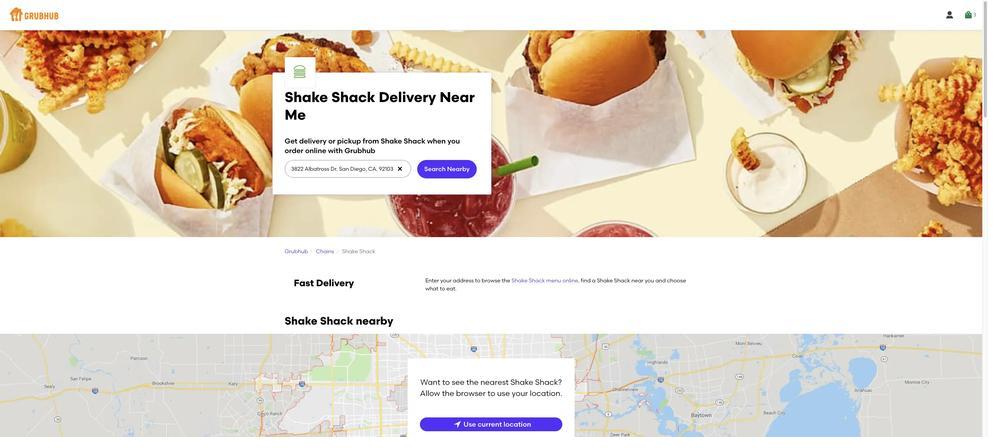 Task type: vqa. For each thing, say whether or not it's contained in the screenshot.
your
yes



Task type: describe. For each thing, give the bounding box(es) containing it.
near
[[440, 89, 475, 106]]

me
[[285, 106, 306, 123]]

0 horizontal spatial svg image
[[397, 166, 403, 172]]

1 horizontal spatial svg image
[[945, 10, 954, 20]]

0 horizontal spatial your
[[440, 278, 452, 284]]

a
[[592, 278, 596, 284]]

1 horizontal spatial the
[[466, 378, 479, 387]]

shack?
[[535, 378, 562, 387]]

use
[[497, 389, 510, 398]]

near
[[631, 278, 643, 284]]

Search Address search field
[[285, 160, 410, 177]]

grubhub link
[[285, 248, 308, 255]]

chains link
[[316, 248, 334, 255]]

search
[[424, 165, 446, 173]]

shake inside , find a shake shack near you and choose what to eat.
[[597, 278, 613, 284]]

shake shack nearby
[[285, 314, 393, 327]]

grubhub inside get delivery or pickup from shake shack when you order online with grubhub
[[344, 146, 375, 155]]

your inside want to see the nearest shake shack? allow the browser to use your location.
[[512, 389, 528, 398]]

address
[[453, 278, 474, 284]]

allow
[[420, 389, 440, 398]]

you inside , find a shake shack near you and choose what to eat.
[[645, 278, 654, 284]]

find
[[581, 278, 591, 284]]

with
[[328, 146, 343, 155]]

nearest
[[480, 378, 509, 387]]

enter
[[425, 278, 439, 284]]

nearby
[[447, 165, 470, 173]]

use
[[464, 420, 476, 428]]

shake inside shake shack delivery near me
[[285, 89, 328, 106]]

shake down the fast
[[285, 314, 317, 327]]

enter your address to browse the shake shack menu online
[[425, 278, 578, 284]]

browser
[[456, 389, 486, 398]]

menu
[[546, 278, 561, 284]]

want to see the nearest shake shack? allow the browser to use your location.
[[420, 378, 562, 398]]

from
[[363, 137, 379, 145]]

shack inside shake shack delivery near me
[[331, 89, 375, 106]]

shake shack menu online link
[[512, 278, 578, 284]]

chains
[[316, 248, 334, 255]]

when
[[427, 137, 446, 145]]

main navigation navigation
[[0, 0, 982, 30]]



Task type: locate. For each thing, give the bounding box(es) containing it.
1 vertical spatial grubhub
[[285, 248, 308, 255]]

shack inside , find a shake shack near you and choose what to eat.
[[614, 278, 630, 284]]

location.
[[530, 389, 562, 398]]

your up eat.
[[440, 278, 452, 284]]

delivery
[[379, 89, 436, 106], [316, 278, 354, 289]]

shake shack
[[342, 248, 375, 255]]

0 vertical spatial you
[[447, 137, 460, 145]]

1 horizontal spatial your
[[512, 389, 528, 398]]

current
[[478, 420, 502, 428]]

to inside , find a shake shack near you and choose what to eat.
[[440, 285, 445, 292]]

see
[[452, 378, 465, 387]]

eat.
[[446, 285, 457, 292]]

what
[[425, 285, 438, 292]]

online inside get delivery or pickup from shake shack when you order online with grubhub
[[305, 146, 326, 155]]

to left eat.
[[440, 285, 445, 292]]

0 vertical spatial the
[[502, 278, 510, 284]]

0 vertical spatial online
[[305, 146, 326, 155]]

0 horizontal spatial delivery
[[316, 278, 354, 289]]

to left see
[[442, 378, 450, 387]]

your right use
[[512, 389, 528, 398]]

shake shack logo image
[[288, 60, 312, 85]]

shake right a
[[597, 278, 613, 284]]

shake up the me
[[285, 89, 328, 106]]

2 vertical spatial the
[[442, 389, 454, 398]]

the
[[502, 278, 510, 284], [466, 378, 479, 387], [442, 389, 454, 398]]

0 horizontal spatial grubhub
[[285, 248, 308, 255]]

to down nearest
[[488, 389, 495, 398]]

2 horizontal spatial the
[[502, 278, 510, 284]]

1 horizontal spatial grubhub
[[344, 146, 375, 155]]

grubhub left chains
[[285, 248, 308, 255]]

0 vertical spatial grubhub
[[344, 146, 375, 155]]

svg image
[[453, 420, 462, 429]]

grubhub
[[344, 146, 375, 155], [285, 248, 308, 255]]

1 vertical spatial you
[[645, 278, 654, 284]]

and
[[655, 278, 666, 284]]

location
[[504, 420, 531, 428]]

order
[[285, 146, 303, 155]]

online down delivery
[[305, 146, 326, 155]]

your
[[440, 278, 452, 284], [512, 389, 528, 398]]

1 horizontal spatial you
[[645, 278, 654, 284]]

use current location button
[[420, 417, 562, 431]]

the down see
[[442, 389, 454, 398]]

shake inside get delivery or pickup from shake shack when you order online with grubhub
[[381, 137, 402, 145]]

shake right from
[[381, 137, 402, 145]]

delivery
[[299, 137, 327, 145]]

get
[[285, 137, 297, 145]]

1 vertical spatial your
[[512, 389, 528, 398]]

the up browser
[[466, 378, 479, 387]]

1 vertical spatial the
[[466, 378, 479, 387]]

0 vertical spatial your
[[440, 278, 452, 284]]

you
[[447, 137, 460, 145], [645, 278, 654, 284]]

shake inside want to see the nearest shake shack? allow the browser to use your location.
[[510, 378, 533, 387]]

3
[[973, 11, 976, 18]]

use current location
[[464, 420, 531, 428]]

shake shack delivery near me
[[285, 89, 475, 123]]

1 vertical spatial online
[[562, 278, 578, 284]]

search nearby
[[424, 165, 470, 173]]

or
[[328, 137, 335, 145]]

the right browse
[[502, 278, 510, 284]]

grubhub down pickup
[[344, 146, 375, 155]]

0 horizontal spatial you
[[447, 137, 460, 145]]

you right when
[[447, 137, 460, 145]]

to
[[475, 278, 480, 284], [440, 285, 445, 292], [442, 378, 450, 387], [488, 389, 495, 398]]

online left 'find'
[[562, 278, 578, 284]]

to left browse
[[475, 278, 480, 284]]

fast delivery
[[294, 278, 354, 289]]

search nearby button
[[417, 160, 477, 179]]

svg image
[[945, 10, 954, 20], [964, 10, 973, 20], [397, 166, 403, 172]]

1 horizontal spatial online
[[562, 278, 578, 284]]

1 horizontal spatial delivery
[[379, 89, 436, 106]]

shake
[[285, 89, 328, 106], [381, 137, 402, 145], [342, 248, 358, 255], [512, 278, 528, 284], [597, 278, 613, 284], [285, 314, 317, 327], [510, 378, 533, 387]]

you inside get delivery or pickup from shake shack when you order online with grubhub
[[447, 137, 460, 145]]

nearby
[[356, 314, 393, 327]]

0 vertical spatial delivery
[[379, 89, 436, 106]]

2 horizontal spatial svg image
[[964, 10, 973, 20]]

svg image inside 3 button
[[964, 10, 973, 20]]

get delivery or pickup from shake shack when you order online with grubhub
[[285, 137, 460, 155]]

1 vertical spatial delivery
[[316, 278, 354, 289]]

3 button
[[964, 8, 976, 22]]

, find a shake shack near you and choose what to eat.
[[425, 278, 686, 292]]

shack
[[331, 89, 375, 106], [404, 137, 425, 145], [359, 248, 375, 255], [529, 278, 545, 284], [614, 278, 630, 284], [320, 314, 353, 327]]

shake right browse
[[512, 278, 528, 284]]

browse
[[482, 278, 500, 284]]

,
[[578, 278, 580, 284]]

choose
[[667, 278, 686, 284]]

shake right chains
[[342, 248, 358, 255]]

you left and
[[645, 278, 654, 284]]

fast
[[294, 278, 314, 289]]

0 horizontal spatial the
[[442, 389, 454, 398]]

delivery inside shake shack delivery near me
[[379, 89, 436, 106]]

online
[[305, 146, 326, 155], [562, 278, 578, 284]]

shack inside get delivery or pickup from shake shack when you order online with grubhub
[[404, 137, 425, 145]]

want
[[420, 378, 440, 387]]

0 horizontal spatial online
[[305, 146, 326, 155]]

shake up location.
[[510, 378, 533, 387]]

pickup
[[337, 137, 361, 145]]



